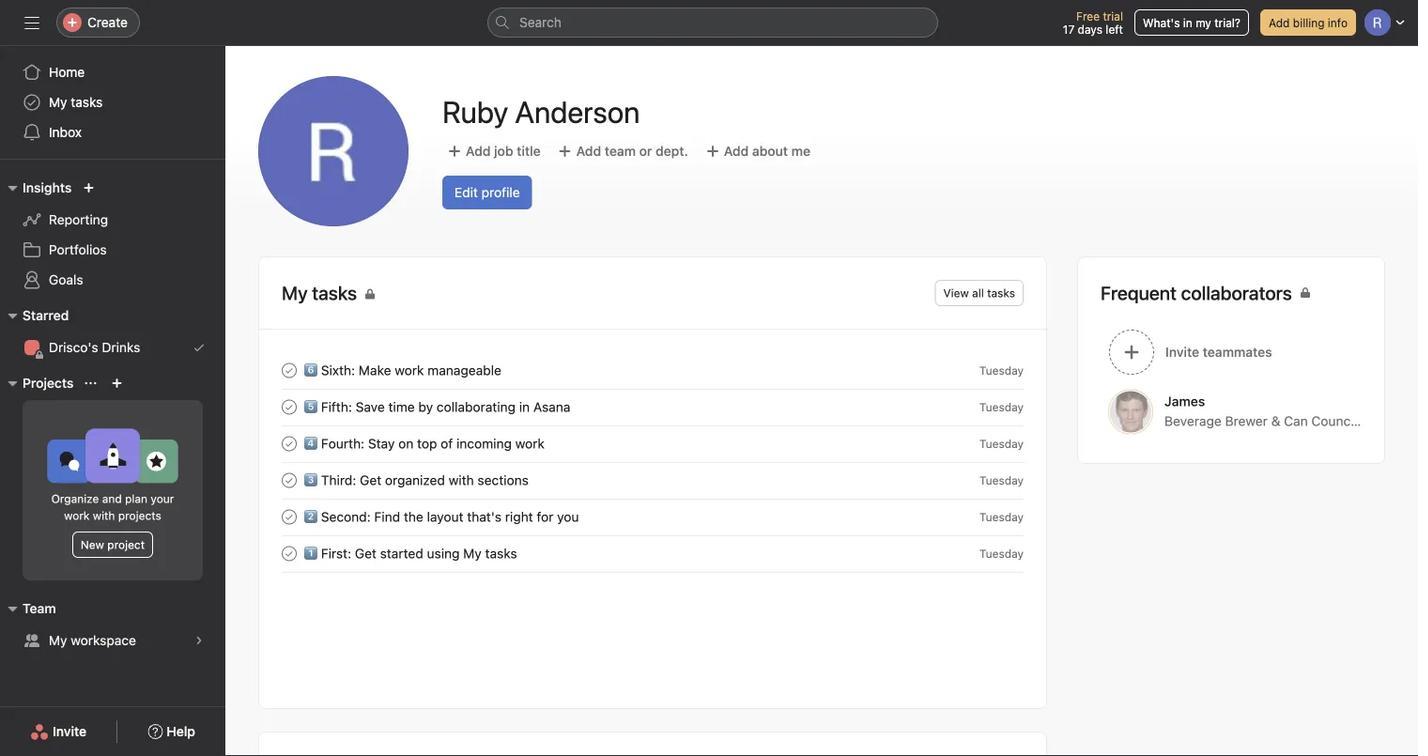 Task type: locate. For each thing, give the bounding box(es) containing it.
completed image left 1️⃣
[[278, 542, 301, 565]]

3️⃣ third: get organized with sections
[[304, 472, 529, 488]]

show options, current sort, top image
[[85, 378, 96, 389]]

global element
[[0, 46, 225, 159]]

get
[[360, 472, 382, 488], [355, 545, 377, 561]]

0 vertical spatial completed image
[[278, 359, 301, 382]]

tasks inside button
[[987, 286, 1015, 300]]

team
[[23, 601, 56, 616]]

drisco's drinks link
[[11, 332, 214, 363]]

completed checkbox left 3️⃣
[[278, 469, 301, 492]]

0 horizontal spatial tasks
[[71, 94, 103, 110]]

starred element
[[0, 299, 225, 366]]

my tasks link
[[11, 87, 214, 117]]

what's in my trial?
[[1143, 16, 1241, 29]]

my workspace link
[[11, 626, 214, 656]]

add left team
[[576, 143, 601, 159]]

get for third:
[[360, 472, 382, 488]]

my inside global 'element'
[[49, 94, 67, 110]]

in
[[1183, 16, 1193, 29], [519, 399, 530, 414]]

1 vertical spatial completed image
[[278, 469, 301, 492]]

completed image left 6️⃣
[[278, 359, 301, 382]]

reporting
[[49, 212, 108, 227]]

3 completed image from the top
[[278, 506, 301, 528]]

collaborating
[[437, 399, 516, 414]]

1 vertical spatial with
[[93, 509, 115, 522]]

add inside "add about me" button
[[724, 143, 749, 159]]

by
[[418, 399, 433, 414]]

in left 'asana'
[[519, 399, 530, 414]]

tasks down home
[[71, 94, 103, 110]]

my right 'using'
[[463, 545, 482, 561]]

insights button
[[0, 177, 72, 199]]

6 tuesday from the top
[[979, 547, 1024, 560]]

2 horizontal spatial tasks
[[987, 286, 1015, 300]]

see details, my workspace image
[[193, 635, 205, 646]]

0 vertical spatial in
[[1183, 16, 1193, 29]]

Completed checkbox
[[278, 359, 301, 382], [278, 396, 301, 418], [278, 506, 301, 528], [278, 542, 301, 565]]

tasks down that's on the left bottom
[[485, 545, 517, 561]]

completed image left '2️⃣'
[[278, 506, 301, 528]]

0 vertical spatial tasks
[[71, 94, 103, 110]]

tuesday
[[979, 364, 1024, 377], [979, 401, 1024, 414], [979, 437, 1024, 450], [979, 474, 1024, 487], [979, 510, 1024, 524], [979, 547, 1024, 560]]

third:
[[321, 472, 356, 488]]

2 vertical spatial work
[[64, 509, 90, 522]]

tuesday button for in
[[979, 401, 1024, 414]]

first:
[[321, 545, 351, 561]]

trial
[[1103, 9, 1123, 23]]

my
[[1196, 16, 1211, 29]]

add inside add job title button
[[466, 143, 491, 159]]

3 completed image from the top
[[278, 542, 301, 565]]

my up the inbox
[[49, 94, 67, 110]]

6️⃣ sixth: make work manageable
[[304, 362, 501, 378]]

what's
[[1143, 16, 1180, 29]]

0 vertical spatial get
[[360, 472, 382, 488]]

my tasks
[[282, 282, 357, 304]]

with
[[449, 472, 474, 488], [93, 509, 115, 522]]

make
[[359, 362, 391, 378]]

2 completed checkbox from the top
[[278, 396, 301, 418]]

1 vertical spatial completed image
[[278, 396, 301, 418]]

with down and
[[93, 509, 115, 522]]

with down of
[[449, 472, 474, 488]]

3 tuesday from the top
[[979, 437, 1024, 450]]

completed image
[[278, 359, 301, 382], [278, 396, 301, 418], [278, 542, 301, 565]]

billing
[[1293, 16, 1325, 29]]

completed image left 4️⃣
[[278, 433, 301, 455]]

0 vertical spatial work
[[395, 362, 424, 378]]

Completed checkbox
[[278, 433, 301, 455], [278, 469, 301, 492]]

free
[[1076, 9, 1100, 23]]

layout
[[427, 509, 463, 524]]

0 vertical spatial completed checkbox
[[278, 433, 301, 455]]

create
[[87, 15, 128, 30]]

projects button
[[0, 372, 74, 394]]

search list box
[[487, 8, 938, 38]]

1 horizontal spatial tasks
[[485, 545, 517, 561]]

add inside add team or dept. 'button'
[[576, 143, 601, 159]]

4 tuesday button from the top
[[979, 474, 1024, 487]]

completed image for 4️⃣
[[278, 433, 301, 455]]

get right first:
[[355, 545, 377, 561]]

0 horizontal spatial with
[[93, 509, 115, 522]]

search button
[[487, 8, 938, 38]]

add about me button
[[700, 134, 815, 168]]

new
[[81, 538, 104, 551]]

edit profile button
[[442, 176, 532, 209]]

get right third:
[[360, 472, 382, 488]]

1 completed checkbox from the top
[[278, 433, 301, 455]]

drinks
[[102, 340, 140, 355]]

home link
[[11, 57, 214, 87]]

create button
[[56, 8, 140, 38]]

2 vertical spatial tasks
[[485, 545, 517, 561]]

0 vertical spatial my
[[49, 94, 67, 110]]

completed image left 3️⃣
[[278, 469, 301, 492]]

in inside button
[[1183, 16, 1193, 29]]

2 completed image from the top
[[278, 396, 301, 418]]

my workspace
[[49, 633, 136, 648]]

brewer
[[1225, 413, 1268, 429]]

invite
[[53, 724, 87, 739]]

add left billing
[[1269, 16, 1290, 29]]

1 completed checkbox from the top
[[278, 359, 301, 382]]

0 vertical spatial with
[[449, 472, 474, 488]]

ja
[[1123, 403, 1139, 421]]

6 tuesday button from the top
[[979, 547, 1024, 560]]

1 vertical spatial get
[[355, 545, 377, 561]]

goals link
[[11, 265, 214, 295]]

completed image left 5️⃣
[[278, 396, 301, 418]]

5️⃣ fifth: save time by collaborating in asana
[[304, 399, 570, 414]]

work down organize at the left of the page
[[64, 509, 90, 522]]

my down the team
[[49, 633, 67, 648]]

organize
[[51, 492, 99, 505]]

trial?
[[1215, 16, 1241, 29]]

my
[[49, 94, 67, 110], [463, 545, 482, 561], [49, 633, 67, 648]]

ra button
[[258, 76, 409, 226]]

title
[[517, 143, 541, 159]]

add for add job title
[[466, 143, 491, 159]]

add job title
[[466, 143, 541, 159]]

1 completed image from the top
[[278, 359, 301, 382]]

tasks inside global 'element'
[[71, 94, 103, 110]]

completed image for 2️⃣
[[278, 506, 301, 528]]

completed checkbox left '2️⃣'
[[278, 506, 301, 528]]

in left "my"
[[1183, 16, 1193, 29]]

completed checkbox for 6️⃣
[[278, 359, 301, 382]]

work right make
[[395, 362, 424, 378]]

home
[[49, 64, 85, 80]]

17
[[1063, 23, 1075, 36]]

4 completed checkbox from the top
[[278, 542, 301, 565]]

3 completed checkbox from the top
[[278, 506, 301, 528]]

insights element
[[0, 171, 225, 299]]

0 horizontal spatial in
[[519, 399, 530, 414]]

1 vertical spatial completed checkbox
[[278, 469, 301, 492]]

1 horizontal spatial work
[[395, 362, 424, 378]]

tuesday button
[[979, 364, 1024, 377], [979, 401, 1024, 414], [979, 437, 1024, 450], [979, 474, 1024, 487], [979, 510, 1024, 524], [979, 547, 1024, 560]]

add inside add billing info 'button'
[[1269, 16, 1290, 29]]

add left about in the right top of the page
[[724, 143, 749, 159]]

1 tuesday button from the top
[[979, 364, 1024, 377]]

2 tuesday button from the top
[[979, 401, 1024, 414]]

add left job
[[466, 143, 491, 159]]

work down 'asana'
[[515, 436, 545, 451]]

completed checkbox left 4️⃣
[[278, 433, 301, 455]]

second:
[[321, 509, 371, 524]]

stay
[[368, 436, 395, 451]]

tasks right all
[[987, 286, 1015, 300]]

top
[[417, 436, 437, 451]]

add team or dept. button
[[553, 134, 693, 168]]

tasks
[[71, 94, 103, 110], [987, 286, 1015, 300], [485, 545, 517, 561]]

5 tuesday button from the top
[[979, 510, 1024, 524]]

my inside 'teams' element
[[49, 633, 67, 648]]

completed checkbox left 5️⃣
[[278, 396, 301, 418]]

completed image for 3️⃣
[[278, 469, 301, 492]]

2 vertical spatial my
[[49, 633, 67, 648]]

2 vertical spatial completed image
[[278, 542, 301, 565]]

1 vertical spatial tasks
[[987, 286, 1015, 300]]

completed image
[[278, 433, 301, 455], [278, 469, 301, 492], [278, 506, 301, 528]]

2 vertical spatial completed image
[[278, 506, 301, 528]]

1 vertical spatial work
[[515, 436, 545, 451]]

3️⃣
[[304, 472, 317, 488]]

2 completed image from the top
[[278, 469, 301, 492]]

1 horizontal spatial in
[[1183, 16, 1193, 29]]

completed checkbox left 6️⃣
[[278, 359, 301, 382]]

add
[[1269, 16, 1290, 29], [466, 143, 491, 159], [576, 143, 601, 159], [724, 143, 749, 159]]

tuesday for in
[[979, 401, 1024, 414]]

get for first:
[[355, 545, 377, 561]]

4️⃣ fourth: stay on top of incoming work
[[304, 436, 545, 451]]

about
[[752, 143, 788, 159]]

tuesday button for incoming
[[979, 437, 1024, 450]]

2 completed checkbox from the top
[[278, 469, 301, 492]]

1 completed image from the top
[[278, 433, 301, 455]]

3 tuesday button from the top
[[979, 437, 1024, 450]]

5 tuesday from the top
[[979, 510, 1024, 524]]

goals
[[49, 272, 83, 287]]

tuesday button for right
[[979, 510, 1024, 524]]

completed checkbox left 1️⃣
[[278, 542, 301, 565]]

team
[[605, 143, 636, 159]]

0 vertical spatial completed image
[[278, 433, 301, 455]]

0 horizontal spatial work
[[64, 509, 90, 522]]

2 tuesday from the top
[[979, 401, 1024, 414]]

new project button
[[72, 532, 153, 558]]

&
[[1271, 413, 1281, 429]]



Task type: describe. For each thing, give the bounding box(es) containing it.
5️⃣
[[304, 399, 317, 414]]

sections
[[478, 472, 529, 488]]

1 tuesday from the top
[[979, 364, 1024, 377]]

that's
[[467, 509, 502, 524]]

workspace
[[71, 633, 136, 648]]

inbox
[[49, 124, 82, 140]]

find
[[374, 509, 400, 524]]

invite teammates button
[[1078, 321, 1384, 383]]

add for add team or dept.
[[576, 143, 601, 159]]

fourth:
[[321, 436, 365, 451]]

projects
[[23, 375, 74, 391]]

beverage
[[1165, 413, 1222, 429]]

of
[[441, 436, 453, 451]]

ruby anderson
[[442, 94, 640, 130]]

portfolios
[[49, 242, 107, 257]]

job
[[494, 143, 513, 159]]

can
[[1284, 413, 1308, 429]]

me
[[791, 143, 811, 159]]

james
[[1165, 394, 1205, 409]]

with inside organize and plan your work with projects
[[93, 509, 115, 522]]

completed checkbox for 2️⃣
[[278, 506, 301, 528]]

tuesday for right
[[979, 510, 1024, 524]]

inbox link
[[11, 117, 214, 147]]

tuesday for tasks
[[979, 547, 1024, 560]]

my tasks
[[49, 94, 103, 110]]

plan
[[125, 492, 148, 505]]

new project
[[81, 538, 145, 551]]

search
[[519, 15, 562, 30]]

1 vertical spatial in
[[519, 399, 530, 414]]

tuesday button for tasks
[[979, 547, 1024, 560]]

teams element
[[0, 592, 225, 659]]

completed checkbox for 5️⃣
[[278, 396, 301, 418]]

for
[[537, 509, 554, 524]]

fifth:
[[321, 399, 352, 414]]

hide sidebar image
[[24, 15, 39, 30]]

edit
[[455, 185, 478, 200]]

work inside organize and plan your work with projects
[[64, 509, 90, 522]]

completed image for 6️⃣
[[278, 359, 301, 382]]

new image
[[83, 182, 94, 193]]

using
[[427, 545, 460, 561]]

1 vertical spatial my
[[463, 545, 482, 561]]

2️⃣ second: find the layout that's right for you
[[304, 509, 579, 524]]

profile
[[481, 185, 520, 200]]

drisco's
[[49, 340, 98, 355]]

completed image for 1️⃣
[[278, 542, 301, 565]]

completed checkbox for 1️⃣
[[278, 542, 301, 565]]

4 tuesday from the top
[[979, 474, 1024, 487]]

help button
[[136, 715, 207, 749]]

my for my tasks
[[49, 94, 67, 110]]

ra
[[301, 120, 366, 182]]

organize and plan your work with projects
[[51, 492, 174, 522]]

2 horizontal spatial work
[[515, 436, 545, 451]]

completed checkbox for 4️⃣
[[278, 433, 301, 455]]

edit profile
[[455, 185, 520, 200]]

tuesday for incoming
[[979, 437, 1024, 450]]

starred button
[[0, 304, 69, 327]]

projects element
[[0, 366, 225, 592]]

save
[[356, 399, 385, 414]]

right
[[505, 509, 533, 524]]

dept.
[[656, 143, 688, 159]]

invite button
[[18, 715, 99, 749]]

completed image for 5️⃣
[[278, 396, 301, 418]]

drisco's drinks
[[49, 340, 140, 355]]

insights
[[23, 180, 72, 195]]

2️⃣
[[304, 509, 317, 524]]

and
[[102, 492, 122, 505]]

view all tasks button
[[935, 280, 1024, 306]]

my for my workspace
[[49, 633, 67, 648]]

view
[[943, 286, 969, 300]]

starred
[[23, 308, 69, 323]]

the
[[404, 509, 423, 524]]

add billing info
[[1269, 16, 1348, 29]]

james beverage brewer & can councilor
[[1165, 394, 1370, 429]]

1️⃣ first: get started using my tasks
[[304, 545, 517, 561]]

1️⃣
[[304, 545, 317, 561]]

left
[[1106, 23, 1123, 36]]

free trial 17 days left
[[1063, 9, 1123, 36]]

or
[[639, 143, 652, 159]]

new project or portfolio image
[[111, 378, 122, 389]]

invite teammates
[[1166, 344, 1272, 360]]

your
[[151, 492, 174, 505]]

you
[[557, 509, 579, 524]]

4️⃣
[[304, 436, 317, 451]]

6️⃣
[[304, 362, 317, 378]]

team button
[[0, 597, 56, 620]]

started
[[380, 545, 423, 561]]

add about me
[[724, 143, 811, 159]]

organized
[[385, 472, 445, 488]]

1 horizontal spatial with
[[449, 472, 474, 488]]

completed checkbox for 3️⃣
[[278, 469, 301, 492]]

add for add about me
[[724, 143, 749, 159]]

projects
[[118, 509, 161, 522]]

add job title button
[[442, 134, 545, 168]]

add for add billing info
[[1269, 16, 1290, 29]]

portfolios link
[[11, 235, 214, 265]]

add team or dept.
[[576, 143, 688, 159]]

on
[[398, 436, 414, 451]]

view all tasks
[[943, 286, 1015, 300]]



Task type: vqa. For each thing, say whether or not it's contained in the screenshot.
THE DEPT.
yes



